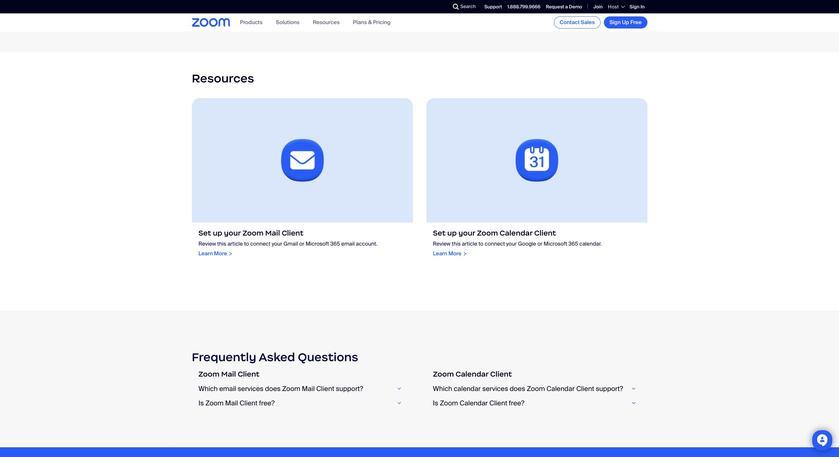 Task type: locate. For each thing, give the bounding box(es) containing it.
0 horizontal spatial is
[[199, 399, 204, 408]]

more inside set up your zoom calendar client review this article to connect your google or microsoft 365 calendar. learn more
[[449, 250, 462, 257]]

1 free? from the left
[[259, 399, 275, 408]]

1 horizontal spatial which
[[433, 384, 452, 393]]

free? for zoom calendar client
[[509, 399, 525, 408]]

1 which from the left
[[199, 384, 218, 393]]

0 horizontal spatial does
[[265, 384, 281, 393]]

free?
[[259, 399, 275, 408], [509, 399, 525, 408]]

up for set up your zoom mail client
[[213, 229, 222, 238]]

free? down which email services does zoom mail client support?
[[259, 399, 275, 408]]

0 horizontal spatial article
[[228, 240, 243, 247]]

up inside set up your zoom calendar client review this article to connect your google or microsoft 365 calendar. learn more
[[448, 229, 457, 238]]

0 horizontal spatial microsoft
[[306, 240, 329, 247]]

1 horizontal spatial services
[[483, 384, 508, 393]]

0 horizontal spatial more
[[214, 250, 227, 257]]

connect
[[250, 240, 271, 247], [485, 240, 505, 247]]

1 horizontal spatial microsoft
[[544, 240, 568, 247]]

free
[[631, 19, 642, 26]]

set inside set up your zoom calendar client review this article to connect your google or microsoft 365 calendar. learn more
[[433, 229, 446, 238]]

this
[[217, 240, 226, 247], [452, 240, 461, 247]]

or right gmail
[[299, 240, 305, 247]]

zoom inside the set up your zoom mail client review this article to connect your gmail or microsoft 365 email account. learn more
[[243, 229, 264, 238]]

this inside set up your zoom calendar client review this article to connect your google or microsoft 365 calendar. learn more
[[452, 240, 461, 247]]

1 article from the left
[[228, 240, 243, 247]]

1 horizontal spatial this
[[452, 240, 461, 247]]

free? down which calendar services does zoom calendar client support?
[[509, 399, 525, 408]]

set inside the set up your zoom mail client review this article to connect your gmail or microsoft 365 email account. learn more
[[199, 229, 211, 238]]

1 or from the left
[[299, 240, 305, 247]]

connect inside the set up your zoom mail client review this article to connect your gmail or microsoft 365 email account. learn more
[[250, 240, 271, 247]]

2 set from the left
[[433, 229, 446, 238]]

365 inside the set up your zoom mail client review this article to connect your gmail or microsoft 365 email account. learn more
[[331, 240, 340, 247]]

0 horizontal spatial or
[[299, 240, 305, 247]]

0 horizontal spatial this
[[217, 240, 226, 247]]

up
[[213, 229, 222, 238], [448, 229, 457, 238]]

review inside set up your zoom calendar client review this article to connect your google or microsoft 365 calendar. learn more
[[433, 240, 451, 247]]

zoom
[[243, 229, 264, 238], [477, 229, 498, 238], [199, 370, 220, 379], [433, 370, 454, 379], [282, 384, 301, 393], [527, 384, 545, 393], [206, 399, 224, 408], [440, 399, 458, 408]]

is for zoom mail client
[[199, 399, 204, 408]]

0 vertical spatial sign
[[630, 4, 640, 10]]

2 does from the left
[[510, 384, 526, 393]]

2 free? from the left
[[509, 399, 525, 408]]

1 support? from the left
[[336, 384, 363, 393]]

1 horizontal spatial learn
[[400, 7, 415, 14]]

this for set up your zoom calendar client
[[452, 240, 461, 247]]

1 horizontal spatial is
[[433, 399, 439, 408]]

2 is from the left
[[433, 399, 439, 408]]

services
[[238, 384, 264, 393], [483, 384, 508, 393]]

1 horizontal spatial connect
[[485, 240, 505, 247]]

1.888.799.9666 link
[[508, 4, 541, 10]]

1 horizontal spatial free?
[[509, 399, 525, 408]]

email inside the set up your zoom mail client review this article to connect your gmail or microsoft 365 email account. learn more
[[341, 240, 355, 247]]

does for zoom mail client
[[265, 384, 281, 393]]

365
[[331, 240, 340, 247], [569, 240, 578, 247]]

connect left google
[[485, 240, 505, 247]]

0 horizontal spatial email
[[219, 384, 236, 393]]

1 horizontal spatial article
[[462, 240, 478, 247]]

sign
[[630, 4, 640, 10], [610, 19, 621, 26]]

2 support? from the left
[[596, 384, 624, 393]]

pricing
[[373, 19, 391, 26]]

365 left account.
[[331, 240, 340, 247]]

set
[[199, 229, 211, 238], [433, 229, 446, 238]]

is zoom mail client free? button
[[199, 399, 406, 408]]

google
[[518, 240, 536, 247]]

up inside the set up your zoom mail client review this article to connect your gmail or microsoft 365 email account. learn more
[[213, 229, 222, 238]]

2 365 from the left
[[569, 240, 578, 247]]

0 horizontal spatial resources
[[192, 71, 254, 86]]

review for set up your zoom mail client
[[199, 240, 216, 247]]

sign left up
[[610, 19, 621, 26]]

1 horizontal spatial or
[[538, 240, 543, 247]]

2 horizontal spatial more
[[449, 250, 462, 257]]

0 horizontal spatial to
[[244, 240, 249, 247]]

request a demo link
[[546, 4, 583, 10]]

resources
[[313, 19, 340, 26], [192, 71, 254, 86]]

set for set up your zoom mail client
[[199, 229, 211, 238]]

which email services does zoom mail client support?
[[199, 384, 363, 393]]

to inside set up your zoom calendar client review this article to connect your google or microsoft 365 calendar. learn more
[[479, 240, 484, 247]]

microsoft inside the set up your zoom mail client review this article to connect your gmail or microsoft 365 email account. learn more
[[306, 240, 329, 247]]

sign up free link
[[604, 16, 648, 28]]

connect inside set up your zoom calendar client review this article to connect your google or microsoft 365 calendar. learn more
[[485, 240, 505, 247]]

does
[[265, 384, 281, 393], [510, 384, 526, 393]]

learn
[[400, 7, 415, 14], [199, 250, 213, 257], [433, 250, 448, 257]]

0 horizontal spatial free?
[[259, 399, 275, 408]]

services up is zoom mail client free? on the bottom left
[[238, 384, 264, 393]]

contact
[[560, 19, 580, 26]]

email
[[341, 240, 355, 247], [219, 384, 236, 393]]

2 to from the left
[[479, 240, 484, 247]]

or right google
[[538, 240, 543, 247]]

0 vertical spatial email
[[341, 240, 355, 247]]

1 horizontal spatial email
[[341, 240, 355, 247]]

host button
[[608, 4, 625, 10]]

1 horizontal spatial set
[[433, 229, 446, 238]]

article inside set up your zoom calendar client review this article to connect your google or microsoft 365 calendar. learn more
[[462, 240, 478, 247]]

0 horizontal spatial 365
[[331, 240, 340, 247]]

support?
[[336, 384, 363, 393], [596, 384, 624, 393]]

support? for zoom calendar client
[[596, 384, 624, 393]]

None search field
[[429, 1, 455, 12]]

mail inside the set up your zoom mail client review this article to connect your gmail or microsoft 365 email account. learn more
[[265, 229, 280, 238]]

in
[[641, 4, 645, 10]]

to for mail
[[244, 240, 249, 247]]

microsoft
[[306, 240, 329, 247], [544, 240, 568, 247]]

1 365 from the left
[[331, 240, 340, 247]]

is zoom calendar client free? button
[[433, 399, 641, 408]]

calendar
[[500, 229, 533, 238], [456, 370, 489, 379], [547, 384, 575, 393], [460, 399, 488, 408]]

this inside the set up your zoom mail client review this article to connect your gmail or microsoft 365 email account. learn more
[[217, 240, 226, 247]]

or
[[299, 240, 305, 247], [538, 240, 543, 247]]

365 left calendar.
[[569, 240, 578, 247]]

to inside the set up your zoom mail client review this article to connect your gmail or microsoft 365 email account. learn more
[[244, 240, 249, 247]]

0 horizontal spatial learn
[[199, 250, 213, 257]]

0 horizontal spatial sign
[[610, 19, 621, 26]]

services up is zoom calendar client free?
[[483, 384, 508, 393]]

a
[[566, 4, 568, 10]]

does down frequently asked questions
[[265, 384, 281, 393]]

0 horizontal spatial set
[[199, 229, 211, 238]]

email left account.
[[341, 240, 355, 247]]

more
[[416, 7, 429, 14], [214, 250, 227, 257], [449, 250, 462, 257]]

1 vertical spatial email
[[219, 384, 236, 393]]

2 connect from the left
[[485, 240, 505, 247]]

contact sales
[[560, 19, 595, 26]]

1 this from the left
[[217, 240, 226, 247]]

or inside the set up your zoom mail client review this article to connect your gmail or microsoft 365 email account. learn more
[[299, 240, 305, 247]]

email down zoom mail client
[[219, 384, 236, 393]]

1 services from the left
[[238, 384, 264, 393]]

plans & pricing link
[[353, 19, 391, 26]]

is
[[199, 399, 204, 408], [433, 399, 439, 408]]

1 to from the left
[[244, 240, 249, 247]]

2 which from the left
[[433, 384, 452, 393]]

connect left gmail
[[250, 240, 271, 247]]

1 vertical spatial resources
[[192, 71, 254, 86]]

2 article from the left
[[462, 240, 478, 247]]

microsoft inside set up your zoom calendar client review this article to connect your google or microsoft 365 calendar. learn more
[[544, 240, 568, 247]]

join link
[[594, 4, 603, 10]]

1 horizontal spatial does
[[510, 384, 526, 393]]

set for set up your zoom calendar client
[[433, 229, 446, 238]]

1 horizontal spatial more
[[416, 7, 429, 14]]

learn inside set up your zoom calendar client review this article to connect your google or microsoft 365 calendar. learn more
[[433, 250, 448, 257]]

0 horizontal spatial services
[[238, 384, 264, 393]]

which down zoom mail client
[[199, 384, 218, 393]]

0 horizontal spatial up
[[213, 229, 222, 238]]

review
[[199, 240, 216, 247], [433, 240, 451, 247]]

review inside the set up your zoom mail client review this article to connect your gmail or microsoft 365 email account. learn more
[[199, 240, 216, 247]]

1 horizontal spatial support?
[[596, 384, 624, 393]]

1 up from the left
[[213, 229, 222, 238]]

which email services does zoom mail client support? button
[[199, 384, 406, 393]]

1 connect from the left
[[250, 240, 271, 247]]

1 vertical spatial sign
[[610, 19, 621, 26]]

0 horizontal spatial which
[[199, 384, 218, 393]]

2 this from the left
[[452, 240, 461, 247]]

sign left in
[[630, 4, 640, 10]]

0 horizontal spatial connect
[[250, 240, 271, 247]]

microsoft right google
[[544, 240, 568, 247]]

1 review from the left
[[199, 240, 216, 247]]

plans
[[353, 19, 367, 26]]

1 horizontal spatial sign
[[630, 4, 640, 10]]

zoom inside set up your zoom calendar client review this article to connect your google or microsoft 365 calendar. learn more
[[477, 229, 498, 238]]

is for zoom calendar client
[[433, 399, 439, 408]]

article
[[228, 240, 243, 247], [462, 240, 478, 247]]

1 horizontal spatial review
[[433, 240, 451, 247]]

or inside set up your zoom calendar client review this article to connect your google or microsoft 365 calendar. learn more
[[538, 240, 543, 247]]

2 review from the left
[[433, 240, 451, 247]]

1 set from the left
[[199, 229, 211, 238]]

2 or from the left
[[538, 240, 543, 247]]

mail
[[265, 229, 280, 238], [221, 370, 236, 379], [302, 384, 315, 393], [225, 399, 238, 408]]

does up is zoom calendar client free? dropdown button
[[510, 384, 526, 393]]

which left calendar
[[433, 384, 452, 393]]

1 horizontal spatial 365
[[569, 240, 578, 247]]

0 horizontal spatial support?
[[336, 384, 363, 393]]

2 horizontal spatial learn
[[433, 250, 448, 257]]

1 horizontal spatial resources
[[313, 19, 340, 26]]

mail icon image
[[192, 98, 413, 223]]

request a demo
[[546, 4, 583, 10]]

2 services from the left
[[483, 384, 508, 393]]

products button
[[240, 19, 263, 26]]

to for calendar
[[479, 240, 484, 247]]

microsoft right gmail
[[306, 240, 329, 247]]

1 horizontal spatial to
[[479, 240, 484, 247]]

resources button
[[313, 19, 340, 26]]

to
[[244, 240, 249, 247], [479, 240, 484, 247]]

1 microsoft from the left
[[306, 240, 329, 247]]

1 does from the left
[[265, 384, 281, 393]]

learn inside the set up your zoom mail client review this article to connect your gmail or microsoft 365 email account. learn more
[[199, 250, 213, 257]]

1 horizontal spatial up
[[448, 229, 457, 238]]

0 horizontal spatial review
[[199, 240, 216, 247]]

frequently asked questions
[[192, 350, 358, 365]]

2 microsoft from the left
[[544, 240, 568, 247]]

2 up from the left
[[448, 229, 457, 238]]

host
[[608, 4, 619, 10]]

up for set up your zoom calendar client
[[448, 229, 457, 238]]

calendar up google
[[500, 229, 533, 238]]

1 is from the left
[[199, 399, 204, 408]]

your
[[224, 229, 241, 238], [459, 229, 476, 238], [272, 240, 282, 247], [507, 240, 517, 247]]

which
[[199, 384, 218, 393], [433, 384, 452, 393]]

support link
[[485, 4, 502, 10]]

&
[[368, 19, 372, 26]]

client
[[282, 229, 304, 238], [535, 229, 556, 238], [238, 370, 260, 379], [491, 370, 512, 379], [317, 384, 334, 393], [577, 384, 595, 393], [240, 399, 258, 408], [490, 399, 508, 408]]

365 inside set up your zoom calendar client review this article to connect your google or microsoft 365 calendar. learn more
[[569, 240, 578, 247]]

article inside the set up your zoom mail client review this article to connect your gmail or microsoft 365 email account. learn more
[[228, 240, 243, 247]]

calendar up calendar
[[456, 370, 489, 379]]

search image
[[453, 4, 459, 10]]

article for mail
[[228, 240, 243, 247]]

365 for set up your zoom mail client
[[331, 240, 340, 247]]

0 vertical spatial resources
[[313, 19, 340, 26]]



Task type: vqa. For each thing, say whether or not it's contained in the screenshot.
zoom phone for small and midsize businesses set up your own small business phone system
no



Task type: describe. For each thing, give the bounding box(es) containing it.
solutions
[[276, 19, 300, 26]]

sign up free
[[610, 19, 642, 26]]

calendar inside set up your zoom calendar client review this article to connect your google or microsoft 365 calendar. learn more
[[500, 229, 533, 238]]

gmail
[[284, 240, 298, 247]]

learn more
[[400, 7, 429, 14]]

account.
[[356, 240, 378, 247]]

sign in
[[630, 4, 645, 10]]

free? for zoom mail client
[[259, 399, 275, 408]]

calendar up is zoom calendar client free? dropdown button
[[547, 384, 575, 393]]

calendar down calendar
[[460, 399, 488, 408]]

questions
[[298, 350, 358, 365]]

which for zoom calendar client
[[433, 384, 452, 393]]

or for set up your zoom mail client
[[299, 240, 305, 247]]

frequently
[[192, 350, 257, 365]]

join
[[594, 4, 603, 10]]

set up your zoom calendar client review this article to connect your google or microsoft 365 calendar. learn more
[[433, 229, 602, 257]]

zoom logo image
[[192, 18, 230, 27]]

frequently asked questions element
[[192, 350, 648, 408]]

microsoft for set up your zoom calendar client
[[544, 240, 568, 247]]

is zoom mail client free?
[[199, 399, 275, 408]]

is zoom calendar client free?
[[433, 399, 525, 408]]

solutions button
[[276, 19, 300, 26]]

search image
[[453, 4, 459, 10]]

sales
[[581, 19, 595, 26]]

search
[[461, 3, 476, 9]]

this for set up your zoom mail client
[[217, 240, 226, 247]]

article for calendar
[[462, 240, 478, 247]]

up
[[622, 19, 629, 26]]

review for set up your zoom calendar client
[[433, 240, 451, 247]]

client inside the set up your zoom mail client review this article to connect your gmail or microsoft 365 email account. learn more
[[282, 229, 304, 238]]

demo
[[569, 4, 583, 10]]

does for zoom calendar client
[[510, 384, 526, 393]]

zoom calendar client
[[433, 370, 512, 379]]

support? for zoom mail client
[[336, 384, 363, 393]]

or for set up your zoom calendar client
[[538, 240, 543, 247]]

sign in link
[[630, 4, 645, 10]]

plans & pricing
[[353, 19, 391, 26]]

which calendar services does zoom calendar client support? button
[[433, 384, 641, 393]]

set up your zoom mail client review this article to connect your gmail or microsoft 365 email account. learn more
[[199, 229, 378, 257]]

connect for mail
[[250, 240, 271, 247]]

which calendar services does zoom calendar client support?
[[433, 384, 624, 393]]

connect for calendar
[[485, 240, 505, 247]]

365 for set up your zoom calendar client
[[569, 240, 578, 247]]

asked
[[259, 350, 295, 365]]

sign for sign in
[[630, 4, 640, 10]]

contact sales link
[[554, 16, 601, 28]]

learn more link
[[392, 3, 437, 18]]

calendar icon image
[[427, 98, 648, 223]]

1.888.799.9666
[[508, 4, 541, 10]]

products
[[240, 19, 263, 26]]

services for mail
[[238, 384, 264, 393]]

zoom mail client
[[199, 370, 260, 379]]

microsoft for set up your zoom mail client
[[306, 240, 329, 247]]

support
[[485, 4, 502, 10]]

sign for sign up free
[[610, 19, 621, 26]]

calendar.
[[580, 240, 602, 247]]

which for zoom mail client
[[199, 384, 218, 393]]

request
[[546, 4, 565, 10]]

services for calendar
[[483, 384, 508, 393]]

more inside the set up your zoom mail client review this article to connect your gmail or microsoft 365 email account. learn more
[[214, 250, 227, 257]]

calendar
[[454, 384, 481, 393]]

email inside frequently asked questions element
[[219, 384, 236, 393]]

client inside set up your zoom calendar client review this article to connect your google or microsoft 365 calendar. learn more
[[535, 229, 556, 238]]



